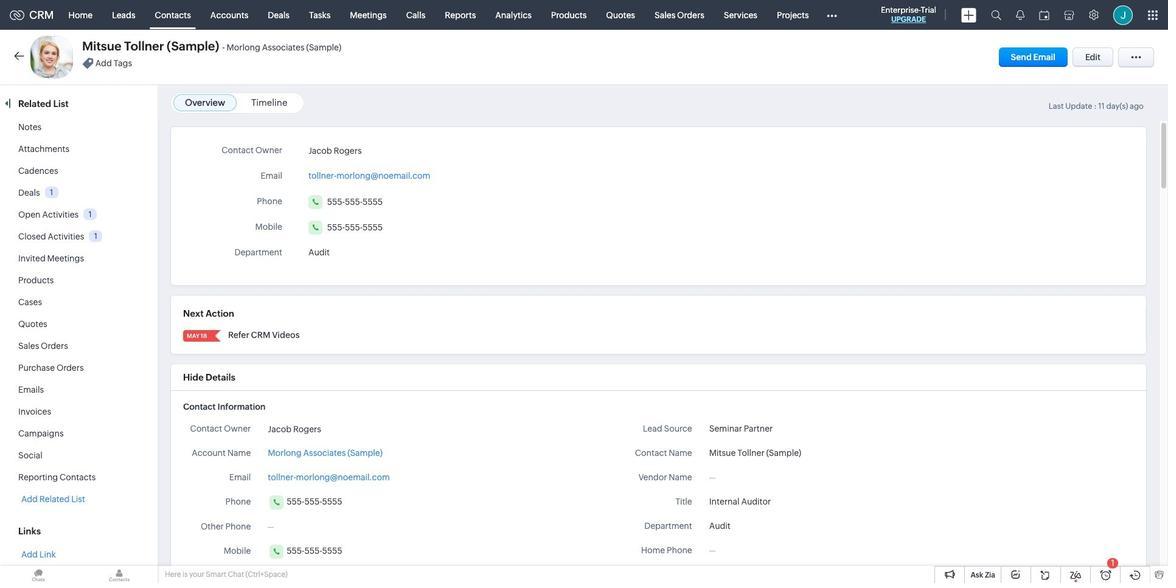 Task type: vqa. For each thing, say whether or not it's contained in the screenshot.
the Signals icon
yes



Task type: locate. For each thing, give the bounding box(es) containing it.
contacts image
[[81, 567, 158, 584]]

chats image
[[0, 567, 77, 584]]

calendar image
[[1039, 10, 1050, 20]]

signals element
[[1009, 0, 1032, 30]]

signals image
[[1016, 10, 1025, 20]]

search element
[[984, 0, 1009, 30]]

Other Modules field
[[819, 5, 845, 25]]

profile element
[[1106, 0, 1141, 30]]



Task type: describe. For each thing, give the bounding box(es) containing it.
profile image
[[1114, 5, 1133, 25]]

create menu element
[[954, 0, 984, 30]]

create menu image
[[962, 8, 977, 22]]

logo image
[[10, 10, 24, 20]]

search image
[[991, 10, 1002, 20]]



